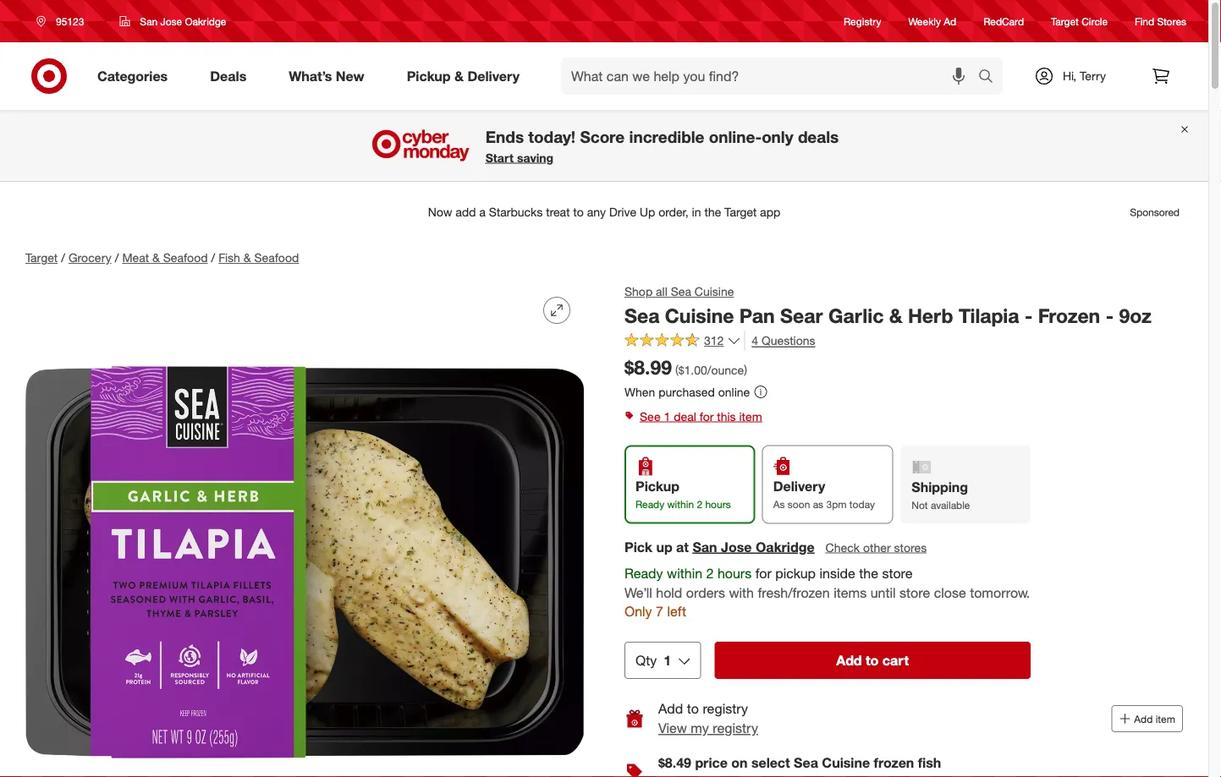 Task type: locate. For each thing, give the bounding box(es) containing it.
registry link
[[844, 14, 882, 28]]

2 / from the left
[[115, 251, 119, 265]]

not
[[912, 499, 928, 511]]

hours
[[705, 498, 731, 511], [718, 565, 752, 582]]

/ right target link
[[61, 251, 65, 265]]

1 horizontal spatial target
[[1051, 15, 1079, 27]]

oakridge up "pickup"
[[756, 539, 815, 556]]

1 vertical spatial cuisine
[[665, 304, 734, 328]]

0 vertical spatial target
[[1051, 15, 1079, 27]]

ready within 2 hours for pickup inside the store we'll hold orders with fresh/frozen items until store close tomorrow. only 7 left
[[625, 565, 1030, 621]]

orders
[[686, 585, 725, 601]]

0 vertical spatial san
[[140, 15, 158, 28]]

shop
[[625, 284, 653, 299]]

to inside button
[[866, 653, 879, 669]]

meat
[[122, 251, 149, 265]]

to up my
[[687, 701, 699, 718]]

0 horizontal spatial 2
[[697, 498, 703, 511]]

1 horizontal spatial for
[[756, 565, 772, 582]]

check
[[826, 540, 860, 555]]

1 right see
[[664, 409, 671, 424]]

2 1 from the top
[[664, 653, 671, 669]]

-
[[1025, 304, 1033, 328], [1106, 304, 1114, 328]]

jose up the categories link
[[160, 15, 182, 28]]

0 vertical spatial oakridge
[[185, 15, 226, 28]]

add for add to cart
[[836, 653, 862, 669]]

0 horizontal spatial item
[[739, 409, 762, 424]]

to
[[866, 653, 879, 669], [687, 701, 699, 718]]

store up until
[[882, 565, 913, 582]]

& left herb
[[889, 304, 903, 328]]

oakridge up deals at the left top of page
[[185, 15, 226, 28]]

pickup inside pickup & delivery link
[[407, 68, 451, 84]]

1 vertical spatial target
[[25, 251, 58, 265]]

deal
[[674, 409, 696, 424]]

grocery link
[[69, 251, 111, 265]]

3pm
[[827, 498, 847, 511]]

all
[[656, 284, 668, 299]]

1 horizontal spatial san
[[693, 539, 717, 556]]

ready up the we'll
[[625, 565, 663, 582]]

1 horizontal spatial item
[[1156, 713, 1176, 726]]

sea down the shop
[[625, 304, 660, 328]]

1 vertical spatial to
[[687, 701, 699, 718]]

ready up pick
[[636, 498, 665, 511]]

delivery up 'soon'
[[773, 478, 826, 495]]

2 vertical spatial cuisine
[[822, 756, 870, 772]]

for left 'this'
[[700, 409, 714, 424]]

what's new link
[[274, 58, 386, 95]]

redcard
[[984, 15, 1024, 27]]

shipping
[[912, 479, 968, 496]]

1 horizontal spatial sea
[[671, 284, 692, 299]]

cuisine
[[695, 284, 734, 299], [665, 304, 734, 328], [822, 756, 870, 772]]

target left circle
[[1051, 15, 1079, 27]]

0 horizontal spatial target
[[25, 251, 58, 265]]

0 horizontal spatial seafood
[[163, 251, 208, 265]]

0 horizontal spatial pickup
[[407, 68, 451, 84]]

for
[[700, 409, 714, 424], [756, 565, 772, 582]]

pickup up cyber monday target deals image
[[407, 68, 451, 84]]

0 horizontal spatial for
[[700, 409, 714, 424]]

until
[[871, 585, 896, 601]]

(
[[675, 363, 679, 378]]

0 vertical spatial 1
[[664, 409, 671, 424]]

0 vertical spatial 2
[[697, 498, 703, 511]]

target
[[1051, 15, 1079, 27], [25, 251, 58, 265]]

deals
[[210, 68, 247, 84]]

shop all sea cuisine sea cuisine pan sear garlic & herb tilapia - frozen - 9oz
[[625, 284, 1152, 328]]

ready inside ready within 2 hours for pickup inside the store we'll hold orders with fresh/frozen items until store close tomorrow. only 7 left
[[625, 565, 663, 582]]

$8.49
[[659, 756, 692, 772]]

1 vertical spatial item
[[1156, 713, 1176, 726]]

What can we help you find? suggestions appear below search field
[[561, 58, 983, 95]]

within up hold
[[667, 565, 703, 582]]

add
[[836, 653, 862, 669], [659, 701, 683, 718], [1135, 713, 1153, 726]]

sear
[[780, 304, 823, 328]]

0 vertical spatial pickup
[[407, 68, 451, 84]]

search button
[[971, 58, 1012, 98]]

within up at
[[667, 498, 694, 511]]

target left "grocery" link
[[25, 251, 58, 265]]

1 horizontal spatial seafood
[[254, 251, 299, 265]]

weekly ad
[[909, 15, 957, 27]]

hi,
[[1063, 69, 1077, 83]]

score
[[580, 127, 625, 146]]

as
[[773, 498, 785, 511]]

0 vertical spatial cuisine
[[695, 284, 734, 299]]

1 vertical spatial 1
[[664, 653, 671, 669]]

redcard link
[[984, 14, 1024, 28]]

sea for frozen
[[794, 756, 818, 772]]

only
[[762, 127, 794, 146]]

1 vertical spatial within
[[667, 565, 703, 582]]

sea cuisine pan sear garlic &#38; herb tilapia - frozen - 9oz, 1 of 11 image
[[25, 284, 584, 778]]

advertisement region
[[12, 192, 1197, 233]]

1 vertical spatial sea
[[625, 304, 660, 328]]

1 vertical spatial for
[[756, 565, 772, 582]]

/ left the meat
[[115, 251, 119, 265]]

delivery up the 'ends'
[[468, 68, 520, 84]]

jose up with
[[721, 539, 752, 556]]

1
[[664, 409, 671, 424], [664, 653, 671, 669]]

1 vertical spatial delivery
[[773, 478, 826, 495]]

fish
[[219, 251, 240, 265]]

1 horizontal spatial pickup
[[636, 478, 680, 495]]

0 vertical spatial sea
[[671, 284, 692, 299]]

san right at
[[693, 539, 717, 556]]

2 vertical spatial sea
[[794, 756, 818, 772]]

0 horizontal spatial san
[[140, 15, 158, 28]]

1 vertical spatial 2
[[706, 565, 714, 582]]

within inside ready within 2 hours for pickup inside the store we'll hold orders with fresh/frozen items until store close tomorrow. only 7 left
[[667, 565, 703, 582]]

add to registry view my registry
[[659, 701, 758, 737]]

1 vertical spatial pickup
[[636, 478, 680, 495]]

seafood left fish
[[163, 251, 208, 265]]

1 vertical spatial ready
[[625, 565, 663, 582]]

1 horizontal spatial /
[[115, 251, 119, 265]]

hours up pick up at san jose oakridge
[[705, 498, 731, 511]]

online
[[718, 385, 750, 399]]

1 right qty
[[664, 653, 671, 669]]

2 up orders
[[706, 565, 714, 582]]

- left 9oz
[[1106, 304, 1114, 328]]

0 vertical spatial within
[[667, 498, 694, 511]]

2 seafood from the left
[[254, 251, 299, 265]]

0 vertical spatial jose
[[160, 15, 182, 28]]

add to cart
[[836, 653, 909, 669]]

registry
[[703, 701, 748, 718], [713, 721, 758, 737]]

san jose oakridge button
[[693, 538, 815, 557]]

2 horizontal spatial add
[[1135, 713, 1153, 726]]

0 horizontal spatial to
[[687, 701, 699, 718]]

0 vertical spatial ready
[[636, 498, 665, 511]]

pickup for &
[[407, 68, 451, 84]]

to inside add to registry view my registry
[[687, 701, 699, 718]]

0 horizontal spatial jose
[[160, 15, 182, 28]]

check other stores
[[826, 540, 927, 555]]

find stores
[[1135, 15, 1187, 27]]

1 1 from the top
[[664, 409, 671, 424]]

san jose oakridge button
[[109, 6, 237, 36]]

select
[[752, 756, 790, 772]]

add inside button
[[836, 653, 862, 669]]

pickup for ready
[[636, 478, 680, 495]]

add inside button
[[1135, 713, 1153, 726]]

1 inside see 1 deal for this item link
[[664, 409, 671, 424]]

1 within from the top
[[667, 498, 694, 511]]

deals
[[798, 127, 839, 146]]

frozen
[[874, 756, 914, 772]]

0 horizontal spatial /
[[61, 251, 65, 265]]

4 questions
[[752, 334, 816, 349]]

95123 button
[[25, 6, 102, 36]]

up
[[656, 539, 673, 556]]

target circle
[[1051, 15, 1108, 27]]

oakridge
[[185, 15, 226, 28], [756, 539, 815, 556]]

0 horizontal spatial add
[[659, 701, 683, 718]]

for down san jose oakridge button on the right bottom of the page
[[756, 565, 772, 582]]

1 seafood from the left
[[163, 251, 208, 265]]

pickup
[[407, 68, 451, 84], [636, 478, 680, 495]]

& up cyber monday target deals image
[[455, 68, 464, 84]]

0 vertical spatial registry
[[703, 701, 748, 718]]

grocery
[[69, 251, 111, 265]]

1 horizontal spatial add
[[836, 653, 862, 669]]

target / grocery / meat & seafood / fish & seafood
[[25, 251, 299, 265]]

frozen
[[1038, 304, 1101, 328]]

stores
[[1157, 15, 1187, 27]]

1 vertical spatial store
[[900, 585, 930, 601]]

1 horizontal spatial -
[[1106, 304, 1114, 328]]

to left cart
[[866, 653, 879, 669]]

registry up view my registry link at the right bottom of page
[[703, 701, 748, 718]]

registry up on
[[713, 721, 758, 737]]

ends
[[486, 127, 524, 146]]

item
[[739, 409, 762, 424], [1156, 713, 1176, 726]]

sea
[[671, 284, 692, 299], [625, 304, 660, 328], [794, 756, 818, 772]]

san inside san jose oakridge dropdown button
[[140, 15, 158, 28]]

/ left fish
[[211, 251, 215, 265]]

1 horizontal spatial delivery
[[773, 478, 826, 495]]

sea right 'all'
[[671, 284, 692, 299]]

- right the tilapia
[[1025, 304, 1033, 328]]

pickup up the up
[[636, 478, 680, 495]]

san up the categories link
[[140, 15, 158, 28]]

2 inside ready within 2 hours for pickup inside the store we'll hold orders with fresh/frozen items until store close tomorrow. only 7 left
[[706, 565, 714, 582]]

pickup inside pickup ready within 2 hours
[[636, 478, 680, 495]]

sea right select
[[794, 756, 818, 772]]

ready
[[636, 498, 665, 511], [625, 565, 663, 582]]

stores
[[894, 540, 927, 555]]

2 horizontal spatial sea
[[794, 756, 818, 772]]

& right fish
[[244, 251, 251, 265]]

1 vertical spatial hours
[[718, 565, 752, 582]]

1 vertical spatial jose
[[721, 539, 752, 556]]

san jose oakridge
[[140, 15, 226, 28]]

0 vertical spatial for
[[700, 409, 714, 424]]

2 horizontal spatial /
[[211, 251, 215, 265]]

jose
[[160, 15, 182, 28], [721, 539, 752, 556]]

hours inside ready within 2 hours for pickup inside the store we'll hold orders with fresh/frozen items until store close tomorrow. only 7 left
[[718, 565, 752, 582]]

0 horizontal spatial sea
[[625, 304, 660, 328]]

hours up with
[[718, 565, 752, 582]]

tomorrow.
[[970, 585, 1030, 601]]

add inside add to registry view my registry
[[659, 701, 683, 718]]

/ounce
[[707, 363, 744, 378]]

1 for qty
[[664, 653, 671, 669]]

0 horizontal spatial -
[[1025, 304, 1033, 328]]

2 up pick up at san jose oakridge
[[697, 498, 703, 511]]

312 link
[[625, 332, 741, 352]]

sea for pan
[[625, 304, 660, 328]]

cart
[[883, 653, 909, 669]]

1 vertical spatial registry
[[713, 721, 758, 737]]

1 horizontal spatial 2
[[706, 565, 714, 582]]

0 horizontal spatial delivery
[[468, 68, 520, 84]]

at
[[676, 539, 689, 556]]

to for cart
[[866, 653, 879, 669]]

0 vertical spatial to
[[866, 653, 879, 669]]

available
[[931, 499, 970, 511]]

store right until
[[900, 585, 930, 601]]

1 horizontal spatial to
[[866, 653, 879, 669]]

1 vertical spatial oakridge
[[756, 539, 815, 556]]

delivery
[[468, 68, 520, 84], [773, 478, 826, 495]]

search
[[971, 69, 1012, 86]]

& right the meat
[[152, 251, 160, 265]]

2 within from the top
[[667, 565, 703, 582]]

0 horizontal spatial oakridge
[[185, 15, 226, 28]]

$8.99 ( $1.00 /ounce )
[[625, 356, 747, 380]]

add item button
[[1112, 706, 1183, 733]]

0 vertical spatial hours
[[705, 498, 731, 511]]

4
[[752, 334, 759, 349]]

seafood right fish
[[254, 251, 299, 265]]



Task type: describe. For each thing, give the bounding box(es) containing it.
left
[[667, 604, 686, 621]]

see
[[640, 409, 661, 424]]

categories link
[[83, 58, 189, 95]]

online-
[[709, 127, 762, 146]]

1 horizontal spatial jose
[[721, 539, 752, 556]]

cuisine for pan
[[665, 304, 734, 328]]

herb
[[908, 304, 954, 328]]

when purchased online
[[625, 385, 750, 399]]

find
[[1135, 15, 1155, 27]]

today!
[[528, 127, 576, 146]]

circle
[[1082, 15, 1108, 27]]

hi, terry
[[1063, 69, 1106, 83]]

oakridge inside dropdown button
[[185, 15, 226, 28]]

3 / from the left
[[211, 251, 215, 265]]

this
[[717, 409, 736, 424]]

1 vertical spatial san
[[693, 539, 717, 556]]

questions
[[762, 334, 816, 349]]

add for add item
[[1135, 713, 1153, 726]]

qty
[[636, 653, 657, 669]]

deals link
[[196, 58, 268, 95]]

pickup & delivery
[[407, 68, 520, 84]]

ready inside pickup ready within 2 hours
[[636, 498, 665, 511]]

for inside ready within 2 hours for pickup inside the store we'll hold orders with fresh/frozen items until store close tomorrow. only 7 left
[[756, 565, 772, 582]]

soon
[[788, 498, 810, 511]]

delivery as soon as 3pm today
[[773, 478, 875, 511]]

qty 1
[[636, 653, 671, 669]]

4 questions link
[[744, 332, 816, 351]]

find stores link
[[1135, 14, 1187, 28]]

jose inside san jose oakridge dropdown button
[[160, 15, 182, 28]]

& inside shop all sea cuisine sea cuisine pan sear garlic & herb tilapia - frozen - 9oz
[[889, 304, 903, 328]]

fish & seafood link
[[219, 251, 299, 265]]

view my registry link
[[659, 721, 758, 737]]

what's
[[289, 68, 332, 84]]

target for target circle
[[1051, 15, 1079, 27]]

my
[[691, 721, 709, 737]]

$1.00
[[679, 363, 707, 378]]

price
[[695, 756, 728, 772]]

meat & seafood link
[[122, 251, 208, 265]]

target circle link
[[1051, 14, 1108, 28]]

item inside button
[[1156, 713, 1176, 726]]

0 vertical spatial delivery
[[468, 68, 520, 84]]

1 horizontal spatial oakridge
[[756, 539, 815, 556]]

ad
[[944, 15, 957, 27]]

1 for see
[[664, 409, 671, 424]]

saving
[[517, 150, 554, 165]]

2 inside pickup ready within 2 hours
[[697, 498, 703, 511]]

close
[[934, 585, 966, 601]]

garlic
[[829, 304, 884, 328]]

$8.99
[[625, 356, 672, 380]]

within inside pickup ready within 2 hours
[[667, 498, 694, 511]]

1 / from the left
[[61, 251, 65, 265]]

incredible
[[629, 127, 705, 146]]

see 1 deal for this item
[[640, 409, 762, 424]]

items
[[834, 585, 867, 601]]

add to cart button
[[715, 642, 1031, 680]]

fresh/frozen
[[758, 585, 830, 601]]

to for registry
[[687, 701, 699, 718]]

delivery inside delivery as soon as 3pm today
[[773, 478, 826, 495]]

$8.49 price on select sea cuisine frozen fish
[[659, 756, 941, 772]]

0 vertical spatial store
[[882, 565, 913, 582]]

start
[[486, 150, 514, 165]]

today
[[850, 498, 875, 511]]

pickup & delivery link
[[392, 58, 541, 95]]

other
[[863, 540, 891, 555]]

fish
[[918, 756, 941, 772]]

9oz
[[1119, 304, 1152, 328]]

what's new
[[289, 68, 365, 84]]

0 vertical spatial item
[[739, 409, 762, 424]]

categories
[[97, 68, 168, 84]]

1 - from the left
[[1025, 304, 1033, 328]]

add for add to registry view my registry
[[659, 701, 683, 718]]

add item
[[1135, 713, 1176, 726]]

registry
[[844, 15, 882, 27]]

target for target / grocery / meat & seafood / fish & seafood
[[25, 251, 58, 265]]

inside
[[820, 565, 856, 582]]

purchased
[[659, 385, 715, 399]]

hours inside pickup ready within 2 hours
[[705, 498, 731, 511]]

hold
[[656, 585, 683, 601]]

only
[[625, 604, 652, 621]]

target link
[[25, 251, 58, 265]]

shipping not available
[[912, 479, 970, 511]]

cyber monday target deals image
[[370, 125, 472, 166]]

pan
[[740, 304, 775, 328]]

95123
[[56, 15, 84, 28]]

cuisine for frozen
[[822, 756, 870, 772]]

pick up at san jose oakridge
[[625, 539, 815, 556]]

)
[[744, 363, 747, 378]]

$8.49 price on select sea cuisine frozen fish link
[[659, 756, 941, 772]]

on
[[732, 756, 748, 772]]

with
[[729, 585, 754, 601]]

& inside pickup & delivery link
[[455, 68, 464, 84]]

2 - from the left
[[1106, 304, 1114, 328]]

when
[[625, 385, 655, 399]]



Task type: vqa. For each thing, say whether or not it's contained in the screenshot.
Order Pickup's Order
no



